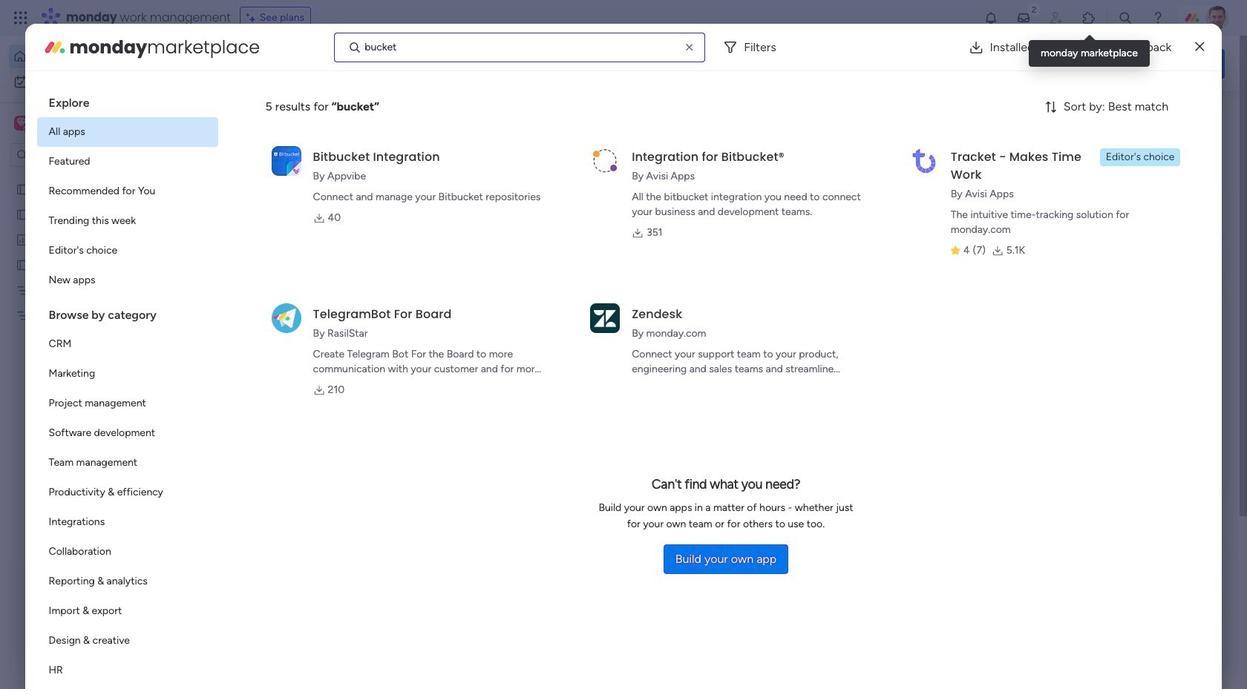 Task type: locate. For each thing, give the bounding box(es) containing it.
1 heading from the top
[[37, 83, 218, 117]]

v2 bolt switch image
[[1130, 55, 1139, 72]]

1 vertical spatial public board image
[[16, 258, 30, 272]]

terry turtle image
[[1206, 6, 1230, 30]]

workspace selection element
[[14, 114, 124, 134]]

1 workspace image from the left
[[14, 115, 29, 131]]

0 vertical spatial heading
[[37, 83, 218, 117]]

1 public board image from the top
[[16, 207, 30, 221]]

1 horizontal spatial monday marketplace image
[[1082, 10, 1097, 25]]

0 horizontal spatial monday marketplace image
[[43, 35, 67, 59]]

0 vertical spatial dapulse x slim image
[[1196, 38, 1205, 56]]

2 check circle image from the top
[[1025, 158, 1034, 170]]

circle o image
[[1025, 215, 1034, 226]]

check circle image
[[1025, 139, 1034, 151], [1025, 158, 1034, 170]]

option
[[9, 45, 180, 68], [9, 70, 180, 94], [37, 117, 218, 147], [37, 147, 218, 177], [0, 176, 189, 179], [37, 177, 218, 206], [37, 206, 218, 236], [37, 236, 218, 266], [37, 266, 218, 296], [37, 330, 218, 359], [37, 359, 218, 389], [37, 389, 218, 419], [37, 419, 218, 449], [37, 449, 218, 478], [37, 478, 218, 508], [37, 508, 218, 538], [37, 538, 218, 567], [37, 567, 218, 597], [37, 597, 218, 627], [37, 627, 218, 656], [37, 656, 218, 686]]

help center element
[[1003, 613, 1225, 672]]

workspace image
[[14, 115, 29, 131], [16, 115, 27, 131]]

Search in workspace field
[[31, 147, 124, 164]]

0 vertical spatial public board image
[[16, 207, 30, 221]]

1 vertical spatial check circle image
[[1025, 158, 1034, 170]]

monday marketplace image
[[1082, 10, 1097, 25], [43, 35, 67, 59]]

help image
[[1151, 10, 1166, 25]]

select product image
[[13, 10, 28, 25]]

public board image down public dashboard icon
[[16, 258, 30, 272]]

1 check circle image from the top
[[1025, 139, 1034, 151]]

public board image up public dashboard icon
[[16, 207, 30, 221]]

list box
[[37, 83, 218, 690], [0, 173, 189, 528]]

dapulse x slim image
[[1196, 38, 1205, 56], [1203, 108, 1221, 126]]

0 vertical spatial monday marketplace image
[[1082, 10, 1097, 25]]

app logo image
[[272, 146, 301, 176], [591, 146, 620, 176], [910, 146, 939, 176], [272, 304, 301, 333], [591, 304, 620, 333]]

1 vertical spatial heading
[[37, 296, 218, 330]]

1 vertical spatial monday marketplace image
[[43, 35, 67, 59]]

heading
[[37, 83, 218, 117], [37, 296, 218, 330]]

0 vertical spatial check circle image
[[1025, 139, 1034, 151]]

public board image
[[16, 207, 30, 221], [16, 258, 30, 272]]



Task type: vqa. For each thing, say whether or not it's contained in the screenshot.
second "check circle" Image
no



Task type: describe. For each thing, give the bounding box(es) containing it.
update feed image
[[1017, 10, 1032, 25]]

notifications image
[[984, 10, 999, 25]]

2 public board image from the top
[[16, 258, 30, 272]]

circle o image
[[1025, 196, 1034, 207]]

2 workspace image from the left
[[16, 115, 27, 131]]

search everything image
[[1118, 10, 1133, 25]]

public board image
[[16, 182, 30, 196]]

public dashboard image
[[16, 232, 30, 247]]

2 image
[[1028, 1, 1041, 17]]

see plans image
[[246, 10, 260, 26]]

quick search results list box
[[229, 139, 967, 518]]

getting started element
[[1003, 541, 1225, 601]]

v2 user feedback image
[[1015, 55, 1026, 72]]

1 vertical spatial dapulse x slim image
[[1203, 108, 1221, 126]]

2 heading from the top
[[37, 296, 218, 330]]



